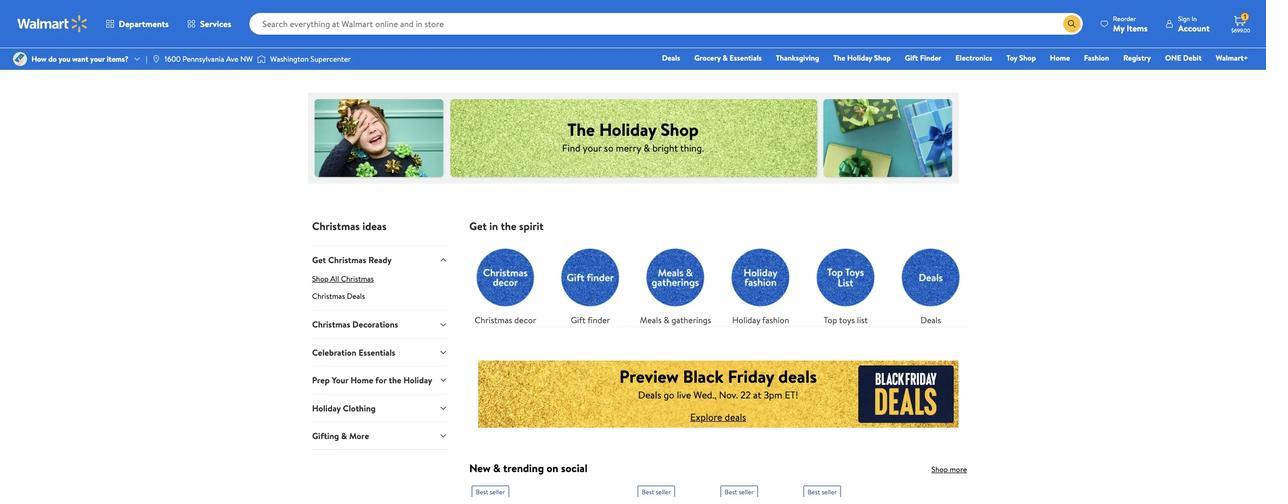 Task type: vqa. For each thing, say whether or not it's contained in the screenshot.
AWCZN
no



Task type: describe. For each thing, give the bounding box(es) containing it.
electronics link
[[951, 52, 998, 64]]

how do you want your items?
[[31, 54, 129, 65]]

merry
[[616, 141, 641, 155]]

on
[[547, 462, 559, 476]]

gift for gift finder
[[905, 53, 919, 63]]

christmas for christmas ideas
[[312, 219, 360, 234]]

your for do
[[90, 54, 105, 65]]

holiday clothing button
[[312, 395, 448, 423]]

supercenter
[[311, 54, 351, 65]]

finder
[[588, 315, 610, 327]]

the for the holiday shop
[[834, 53, 846, 63]]

home inside dropdown button
[[351, 375, 373, 387]]

1 best seller from the left
[[476, 488, 505, 497]]

in
[[490, 219, 498, 234]]

prep
[[312, 375, 330, 387]]

more
[[349, 431, 369, 443]]

get christmas ready
[[312, 254, 392, 266]]

decorations
[[352, 319, 398, 331]]

want
[[72, 54, 88, 65]]

reorder my items
[[1114, 14, 1148, 34]]

the inside dropdown button
[[389, 375, 401, 387]]

nw
[[240, 54, 253, 65]]

celebration essentials
[[312, 347, 396, 359]]

shop all christmas link
[[312, 274, 448, 289]]

toy shop link
[[1002, 52, 1041, 64]]

the holiday shop
[[834, 53, 891, 63]]

the holiday shop find your so merry & bright thing.
[[562, 117, 704, 155]]

0 vertical spatial home
[[1050, 53, 1070, 63]]

decor
[[515, 315, 536, 327]]

1 $699.00
[[1232, 12, 1251, 34]]

new
[[469, 462, 491, 476]]

22
[[741, 389, 751, 403]]

christmas for christmas deals
[[312, 292, 345, 302]]

preview
[[620, 365, 679, 389]]

prep your home for the holiday button
[[312, 367, 448, 395]]

ready
[[369, 254, 392, 266]]

deals inside preview black friday deals deals go live wed., nov. 22 at 3pm et!
[[638, 389, 662, 403]]

sign in account
[[1179, 14, 1210, 34]]

find
[[562, 141, 581, 155]]

christmas for christmas decor
[[475, 315, 512, 327]]

ave
[[226, 54, 239, 65]]

you
[[59, 54, 70, 65]]

christmas deals link
[[312, 292, 448, 311]]

1
[[1244, 12, 1247, 21]]

get for get in the spirit
[[469, 219, 487, 234]]

deals inside preview black friday deals deals go live wed., nov. 22 at 3pm et!
[[779, 365, 817, 389]]

preview black friday deals deals go live wed., nov. 22 at 3pm et!
[[620, 365, 817, 403]]

explore
[[691, 411, 723, 425]]

top toys list link
[[810, 242, 882, 327]]

toy shop
[[1007, 53, 1036, 63]]

gift finder
[[905, 53, 942, 63]]

preview black friday deals image
[[478, 354, 959, 436]]

departments
[[119, 18, 169, 30]]

registry link
[[1119, 52, 1156, 64]]

et!
[[785, 389, 799, 403]]

debit
[[1184, 53, 1202, 63]]

0 horizontal spatial deals link
[[657, 52, 685, 64]]

thanksgiving
[[776, 53, 820, 63]]

1 best from the left
[[476, 488, 489, 497]]

deals inside christmas deals 'link'
[[347, 292, 365, 302]]

christmas decor
[[475, 315, 536, 327]]

celebration essentials button
[[312, 339, 448, 367]]

& for gifting & more
[[341, 431, 347, 443]]

more
[[950, 465, 967, 476]]

& for grocery & essentials
[[723, 53, 728, 63]]

gift finder link
[[555, 242, 627, 327]]

for
[[376, 375, 387, 387]]

live
[[677, 389, 691, 403]]

meals
[[640, 315, 662, 327]]

$699.00
[[1232, 27, 1251, 34]]

1 horizontal spatial the
[[501, 219, 517, 234]]

gifting & more
[[312, 431, 369, 443]]

electronics
[[956, 53, 993, 63]]

1600 pennsylvania ave nw
[[165, 54, 253, 65]]

shop inside "link"
[[1020, 53, 1036, 63]]

walmart image
[[17, 15, 88, 33]]

3 best seller from the left
[[725, 488, 754, 497]]

your for holiday
[[583, 141, 602, 155]]

fashion
[[763, 315, 790, 327]]

in
[[1192, 14, 1197, 23]]

walmart+
[[1216, 53, 1249, 63]]

account
[[1179, 22, 1210, 34]]

 image for 1600 pennsylvania ave nw
[[152, 55, 160, 63]]

top
[[824, 315, 837, 327]]

grocery
[[695, 53, 721, 63]]

meals & gatherings
[[640, 315, 711, 327]]

|
[[146, 54, 147, 65]]

all
[[330, 274, 339, 285]]

3 seller from the left
[[739, 488, 754, 497]]

services button
[[178, 11, 241, 37]]

the for the holiday shop find your so merry & bright thing.
[[568, 117, 595, 141]]

4 seller from the left
[[822, 488, 837, 497]]

holiday fashion link
[[725, 242, 797, 327]]

pennsylvania
[[183, 54, 224, 65]]



Task type: locate. For each thing, give the bounding box(es) containing it.
at
[[753, 389, 762, 403]]

get left in
[[469, 219, 487, 234]]

& left more
[[341, 431, 347, 443]]

1 vertical spatial deals link
[[895, 242, 967, 327]]

0 vertical spatial essentials
[[730, 53, 762, 63]]

gift finder link
[[900, 52, 947, 64]]

grocery & essentials
[[695, 53, 762, 63]]

1 horizontal spatial deals
[[779, 365, 817, 389]]

your right want
[[90, 54, 105, 65]]

washington supercenter
[[270, 54, 351, 65]]

fashion
[[1085, 53, 1110, 63]]

1 vertical spatial get
[[312, 254, 326, 266]]

holiday
[[848, 53, 873, 63], [599, 117, 657, 141], [732, 315, 761, 327], [404, 375, 432, 387], [312, 403, 341, 415]]

1 vertical spatial the
[[389, 375, 401, 387]]

fashion link
[[1080, 52, 1115, 64]]

& right new at the left of the page
[[493, 462, 501, 476]]

0 horizontal spatial gift
[[571, 315, 586, 327]]

christmas decor link
[[469, 242, 542, 327]]

1 vertical spatial your
[[583, 141, 602, 155]]

black
[[683, 365, 724, 389]]

1 vertical spatial essentials
[[359, 347, 396, 359]]

& inside the holiday shop find your so merry & bright thing.
[[644, 141, 650, 155]]

0 horizontal spatial home
[[351, 375, 373, 387]]

spirit
[[519, 219, 544, 234]]

seller
[[490, 488, 505, 497], [656, 488, 671, 497], [739, 488, 754, 497], [822, 488, 837, 497]]

holiday inside the holiday shop find your so merry & bright thing.
[[599, 117, 657, 141]]

1 vertical spatial home
[[351, 375, 373, 387]]

christmas left decor
[[475, 315, 512, 327]]

 image
[[257, 54, 266, 65], [152, 55, 160, 63]]

top toys list
[[824, 315, 868, 327]]

christmas down get christmas ready
[[341, 274, 374, 285]]

friday
[[728, 365, 774, 389]]

so
[[604, 141, 614, 155]]

christmas
[[312, 219, 360, 234], [328, 254, 367, 266], [341, 274, 374, 285], [312, 292, 345, 302], [475, 315, 512, 327], [312, 319, 350, 331]]

1 vertical spatial deals
[[725, 411, 746, 425]]

essentials inside dropdown button
[[359, 347, 396, 359]]

explore deals link
[[691, 411, 746, 425]]

get up shop all christmas
[[312, 254, 326, 266]]

& inside "link"
[[664, 315, 670, 327]]

christmas inside get christmas ready dropdown button
[[328, 254, 367, 266]]

Search search field
[[249, 13, 1083, 35]]

registry
[[1124, 53, 1151, 63]]

& for meals & gatherings
[[664, 315, 670, 327]]

christmas inside shop all christmas link
[[341, 274, 374, 285]]

christmas up shop all christmas
[[328, 254, 367, 266]]

2 seller from the left
[[656, 488, 671, 497]]

gift for gift finder
[[571, 315, 586, 327]]

meals & gatherings link
[[640, 242, 712, 327]]

0 horizontal spatial the
[[389, 375, 401, 387]]

0 vertical spatial deals
[[779, 365, 817, 389]]

bright
[[653, 141, 678, 155]]

0 horizontal spatial get
[[312, 254, 326, 266]]

3pm
[[764, 389, 783, 403]]

holiday inside dropdown button
[[404, 375, 432, 387]]

a little girl is pictured smiling with her hand on her face and she's wearing a black sweater with green and gold gift bows all over. green, blue and gold gift boxes are shown. the holiday shop. find your so merry and bright thing image
[[308, 92, 959, 185]]

toys
[[839, 315, 855, 327]]

1 horizontal spatial the
[[834, 53, 846, 63]]

deals link inside list
[[895, 242, 967, 327]]

deals
[[779, 365, 817, 389], [725, 411, 746, 425]]

grocery & essentials link
[[690, 52, 767, 64]]

the right thanksgiving
[[834, 53, 846, 63]]

0 vertical spatial your
[[90, 54, 105, 65]]

shop inside the holiday shop find your so merry & bright thing.
[[661, 117, 699, 141]]

0 vertical spatial deals link
[[657, 52, 685, 64]]

nov.
[[719, 389, 738, 403]]

celebration
[[312, 347, 357, 359]]

list
[[463, 233, 974, 327]]

shop all christmas
[[312, 274, 374, 285]]

0 horizontal spatial  image
[[152, 55, 160, 63]]

0 vertical spatial gift
[[905, 53, 919, 63]]

do
[[48, 54, 57, 65]]

christmas deals
[[312, 292, 365, 302]]

1 vertical spatial gift
[[571, 315, 586, 327]]

shop
[[874, 53, 891, 63], [1020, 53, 1036, 63], [661, 117, 699, 141], [312, 274, 329, 285], [932, 465, 948, 476]]

your inside the holiday shop find your so merry & bright thing.
[[583, 141, 602, 155]]

thanksgiving link
[[771, 52, 824, 64]]

explore deals
[[691, 411, 746, 425]]

one
[[1166, 53, 1182, 63]]

0 vertical spatial get
[[469, 219, 487, 234]]

holiday fashion
[[732, 315, 790, 327]]

christmas inside christmas decor link
[[475, 315, 512, 327]]

 image
[[13, 52, 27, 66]]

services
[[200, 18, 231, 30]]

0 horizontal spatial essentials
[[359, 347, 396, 359]]

your
[[332, 375, 349, 387]]

gifting
[[312, 431, 339, 443]]

how
[[31, 54, 47, 65]]

gift finder
[[571, 315, 610, 327]]

the holiday shop link
[[829, 52, 896, 64]]

get for get christmas ready
[[312, 254, 326, 266]]

& right the merry
[[644, 141, 650, 155]]

deals inside list
[[921, 315, 942, 327]]

deals
[[662, 53, 681, 63], [347, 292, 365, 302], [921, 315, 942, 327], [638, 389, 662, 403]]

Walmart Site-Wide search field
[[249, 13, 1083, 35]]

one debit
[[1166, 53, 1202, 63]]

departments button
[[97, 11, 178, 37]]

shop more link
[[932, 465, 967, 476]]

 image right |
[[152, 55, 160, 63]]

home down 'search icon'
[[1050, 53, 1070, 63]]

1 horizontal spatial deals link
[[895, 242, 967, 327]]

prep your home for the holiday
[[312, 375, 432, 387]]

1 horizontal spatial essentials
[[730, 53, 762, 63]]

& inside dropdown button
[[341, 431, 347, 443]]

christmas down all
[[312, 292, 345, 302]]

my
[[1114, 22, 1125, 34]]

christmas inside christmas deals 'link'
[[312, 292, 345, 302]]

essentials right grocery
[[730, 53, 762, 63]]

list
[[857, 315, 868, 327]]

get in the spirit
[[469, 219, 544, 234]]

deals down nov.
[[725, 411, 746, 425]]

holiday clothing
[[312, 403, 376, 415]]

christmas up 'celebration'
[[312, 319, 350, 331]]

social
[[561, 462, 588, 476]]

the right in
[[501, 219, 517, 234]]

the right for
[[389, 375, 401, 387]]

gift
[[905, 53, 919, 63], [571, 315, 586, 327]]

& right meals
[[664, 315, 670, 327]]

get christmas ready button
[[312, 246, 448, 274]]

walmart+ link
[[1211, 52, 1254, 64]]

trending
[[503, 462, 544, 476]]

the left so
[[568, 117, 595, 141]]

thing.
[[680, 141, 704, 155]]

christmas for christmas decorations
[[312, 319, 350, 331]]

items
[[1127, 22, 1148, 34]]

essentials up the prep your home for the holiday dropdown button
[[359, 347, 396, 359]]

deals link
[[657, 52, 685, 64], [895, 242, 967, 327]]

2 best seller from the left
[[642, 488, 671, 497]]

1 seller from the left
[[490, 488, 505, 497]]

holiday inside dropdown button
[[312, 403, 341, 415]]

one debit link
[[1161, 52, 1207, 64]]

1 vertical spatial the
[[568, 117, 595, 141]]

& right grocery
[[723, 53, 728, 63]]

1 horizontal spatial  image
[[257, 54, 266, 65]]

christmas up get christmas ready
[[312, 219, 360, 234]]

0 vertical spatial the
[[501, 219, 517, 234]]

0 horizontal spatial your
[[90, 54, 105, 65]]

gatherings
[[672, 315, 711, 327]]

& for new & trending on social
[[493, 462, 501, 476]]

search icon image
[[1068, 20, 1077, 28]]

your left so
[[583, 141, 602, 155]]

list containing christmas decor
[[463, 233, 974, 327]]

christmas ideas
[[312, 219, 387, 234]]

gift inside list
[[571, 315, 586, 327]]

2 best from the left
[[642, 488, 655, 497]]

1 horizontal spatial get
[[469, 219, 487, 234]]

sign
[[1179, 14, 1191, 23]]

0 horizontal spatial deals
[[725, 411, 746, 425]]

 image right nw
[[257, 54, 266, 65]]

3 best from the left
[[725, 488, 738, 497]]

get inside get christmas ready dropdown button
[[312, 254, 326, 266]]

christmas inside christmas decorations dropdown button
[[312, 319, 350, 331]]

0 horizontal spatial the
[[568, 117, 595, 141]]

deals right at
[[779, 365, 817, 389]]

best seller
[[476, 488, 505, 497], [642, 488, 671, 497], [725, 488, 754, 497], [808, 488, 837, 497]]

4 best seller from the left
[[808, 488, 837, 497]]

wed.,
[[694, 389, 717, 403]]

the inside the holiday shop find your so merry & bright thing.
[[568, 117, 595, 141]]

best
[[476, 488, 489, 497], [642, 488, 655, 497], [725, 488, 738, 497], [808, 488, 821, 497]]

1 horizontal spatial your
[[583, 141, 602, 155]]

home
[[1050, 53, 1070, 63], [351, 375, 373, 387]]

shop more
[[932, 465, 967, 476]]

gifting & more button
[[312, 423, 448, 450]]

4 best from the left
[[808, 488, 821, 497]]

1 horizontal spatial home
[[1050, 53, 1070, 63]]

home left for
[[351, 375, 373, 387]]

finder
[[920, 53, 942, 63]]

0 vertical spatial the
[[834, 53, 846, 63]]

1 horizontal spatial gift
[[905, 53, 919, 63]]

go
[[664, 389, 675, 403]]

 image for washington supercenter
[[257, 54, 266, 65]]

washington
[[270, 54, 309, 65]]



